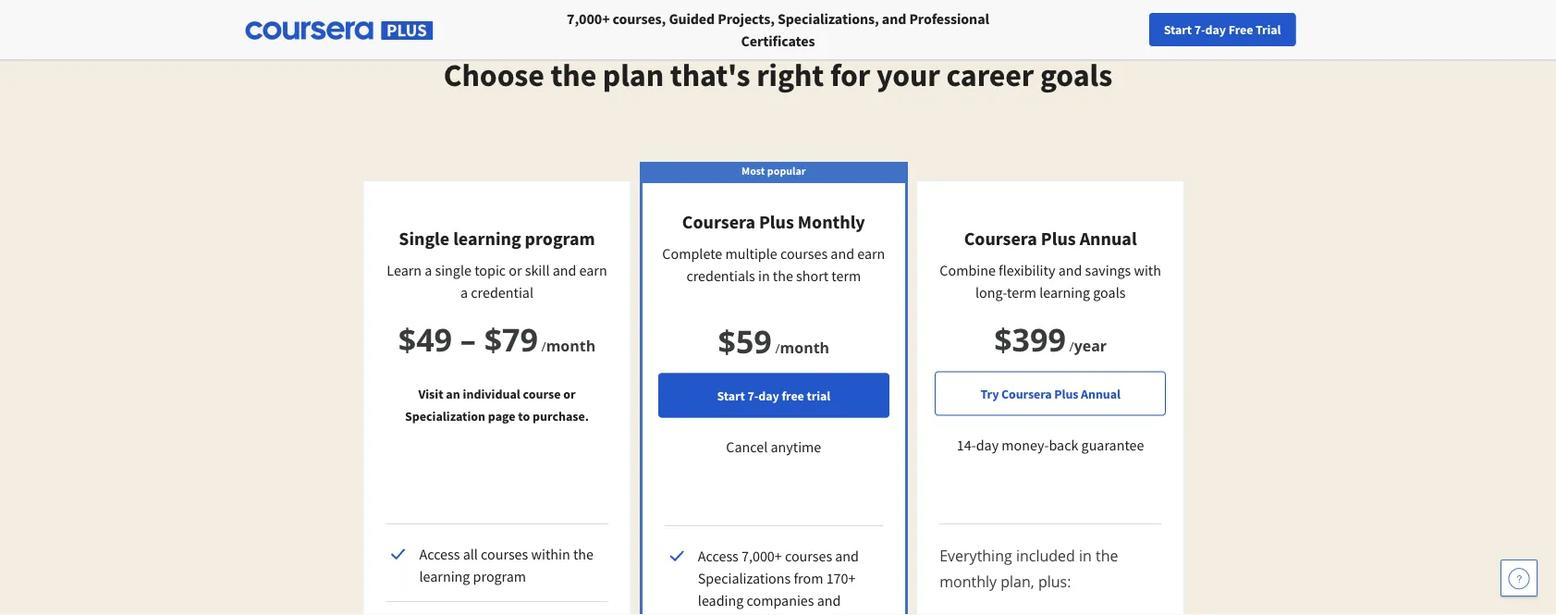 Task type: describe. For each thing, give the bounding box(es) containing it.
monthly
[[798, 209, 865, 233]]

start 7-day free trial button
[[1149, 13, 1296, 46]]

your inside find your new career 'link'
[[1189, 21, 1213, 38]]

access for access all courses within the learning program
[[419, 544, 460, 562]]

the left plan
[[551, 54, 597, 94]]

topic
[[475, 260, 506, 278]]

career
[[1243, 21, 1278, 38]]

/ for $399
[[1070, 336, 1074, 354]]

the inside everything included in the monthly plan, plus:
[[1096, 545, 1119, 565]]

individual
[[463, 384, 521, 401]]

plan
[[603, 54, 664, 94]]

$49 – $79 / month
[[398, 316, 596, 359]]

term inside complete multiple courses and earn credentials in the short term
[[832, 265, 861, 284]]

cancel
[[726, 437, 768, 456]]

money-
[[1002, 435, 1049, 454]]

find
[[1162, 21, 1186, 38]]

courses for all
[[481, 544, 528, 562]]

plus for annual
[[1041, 226, 1076, 249]]

or for course
[[563, 384, 576, 401]]

start 7-day free trial button
[[658, 372, 890, 417]]

within
[[531, 544, 570, 562]]

from
[[794, 568, 824, 586]]

$49
[[398, 316, 452, 359]]

try
[[981, 384, 999, 401]]

specialization
[[405, 406, 486, 423]]

that's
[[670, 54, 751, 94]]

courses,
[[613, 9, 666, 28]]

new
[[1216, 21, 1240, 38]]

try coursera plus annual button
[[935, 370, 1166, 415]]

find your new career
[[1162, 21, 1278, 38]]

earn inside learn a single topic or skill and earn a credential
[[579, 260, 607, 278]]

all
[[463, 544, 478, 562]]

access all courses within the learning program
[[419, 544, 594, 585]]

7,000+ courses, guided projects, specializations, and professional certificates
[[567, 9, 990, 50]]

cancel anytime
[[726, 437, 822, 456]]

choose
[[444, 54, 544, 94]]

$79
[[484, 316, 538, 359]]

start 7-day free trial
[[717, 386, 831, 403]]

/ inside the $49 – $79 / month
[[542, 336, 546, 354]]

and inside complete multiple courses and earn credentials in the short term
[[831, 243, 855, 262]]

career
[[947, 54, 1034, 94]]

companies
[[747, 590, 814, 609]]

month inside the $49 – $79 / month
[[546, 334, 596, 354]]

and up "170+"
[[835, 546, 859, 564]]

single
[[435, 260, 472, 278]]

skill
[[525, 260, 550, 278]]

14-day money-back guarantee
[[957, 435, 1145, 454]]

learning inside combine flexibility and savings with long-term learning goals
[[1040, 282, 1091, 301]]

goals for career
[[1040, 54, 1113, 94]]

coursera plus image
[[246, 21, 433, 40]]

access for access 7,000+ courses and specializations from 170+ leading companies and universities
[[698, 546, 739, 564]]

$59
[[718, 318, 772, 361]]

program inside access all courses within the learning program
[[473, 566, 526, 585]]

multiple
[[726, 243, 778, 262]]

plus for monthly
[[759, 209, 794, 233]]

complete multiple courses and earn credentials in the short term
[[663, 243, 885, 284]]

7,000+ inside 7,000+ courses, guided projects, specializations, and professional certificates
[[567, 9, 610, 28]]

7- for free
[[1195, 21, 1206, 38]]

guarantee
[[1082, 435, 1145, 454]]

popular
[[768, 162, 806, 177]]

$399 / year
[[994, 316, 1107, 359]]

coursera for coursera plus monthly
[[682, 209, 756, 233]]

short
[[796, 265, 829, 284]]

plus inside button
[[1055, 384, 1079, 401]]

14-
[[957, 435, 976, 454]]

long-
[[976, 282, 1007, 301]]

for
[[830, 54, 871, 94]]

an
[[446, 384, 460, 401]]

year
[[1074, 334, 1107, 354]]

start for start 7-day free trial
[[717, 386, 745, 403]]

$399
[[994, 316, 1066, 359]]

to
[[518, 406, 530, 423]]

credential
[[471, 282, 534, 301]]

leading
[[698, 590, 744, 609]]

certificates
[[741, 31, 815, 50]]

$59 / month
[[718, 318, 830, 361]]

included
[[1016, 545, 1075, 565]]

page
[[488, 406, 516, 423]]

plus:
[[1039, 571, 1071, 591]]

combine
[[940, 260, 996, 278]]

0 vertical spatial learning
[[453, 226, 521, 249]]

credentials
[[687, 265, 755, 284]]

coursera inside button
[[1002, 384, 1052, 401]]

purchase.
[[533, 406, 589, 423]]

0 horizontal spatial your
[[877, 54, 940, 94]]



Task type: vqa. For each thing, say whether or not it's contained in the screenshot.
all's courses
yes



Task type: locate. For each thing, give the bounding box(es) containing it.
1 vertical spatial day
[[759, 386, 779, 403]]

0 horizontal spatial /
[[542, 336, 546, 354]]

/ for $59
[[775, 338, 780, 356]]

1 horizontal spatial or
[[563, 384, 576, 401]]

start
[[1164, 21, 1192, 38], [717, 386, 745, 403]]

courses inside complete multiple courses and earn credentials in the short term
[[781, 243, 828, 262]]

1 horizontal spatial in
[[1079, 545, 1092, 565]]

trial
[[1256, 21, 1281, 38]]

a right 'learn'
[[425, 260, 432, 278]]

goals inside combine flexibility and savings with long-term learning goals
[[1093, 282, 1126, 301]]

show notifications image
[[1307, 23, 1329, 45]]

most
[[742, 162, 765, 177]]

7,000+ left courses,
[[567, 9, 610, 28]]

earn right skill
[[579, 260, 607, 278]]

coursera right the try
[[1002, 384, 1052, 401]]

learning down flexibility at the right of page
[[1040, 282, 1091, 301]]

0 vertical spatial in
[[758, 265, 770, 284]]

goals
[[1040, 54, 1113, 94], [1093, 282, 1126, 301]]

term inside combine flexibility and savings with long-term learning goals
[[1007, 282, 1037, 301]]

term
[[832, 265, 861, 284], [1007, 282, 1037, 301]]

7- right find
[[1195, 21, 1206, 38]]

and down monthly
[[831, 243, 855, 262]]

170+
[[827, 568, 856, 586]]

back
[[1049, 435, 1079, 454]]

annual inside try coursera plus annual button
[[1081, 384, 1121, 401]]

earn inside complete multiple courses and earn credentials in the short term
[[858, 243, 885, 262]]

0 horizontal spatial 7,000+
[[567, 9, 610, 28]]

and down coursera plus annual
[[1059, 260, 1082, 278]]

projects,
[[718, 9, 775, 28]]

or inside learn a single topic or skill and earn a credential
[[509, 260, 522, 278]]

1 vertical spatial goals
[[1093, 282, 1126, 301]]

0 horizontal spatial in
[[758, 265, 770, 284]]

1 horizontal spatial access
[[698, 546, 739, 564]]

the right included
[[1096, 545, 1119, 565]]

/
[[542, 336, 546, 354], [1070, 336, 1074, 354], [775, 338, 780, 356]]

2 horizontal spatial day
[[1206, 21, 1226, 38]]

annual down year
[[1081, 384, 1121, 401]]

courses for 7,000+
[[785, 546, 832, 564]]

7- inside start 7-day free trial button
[[748, 386, 759, 403]]

coursera plus monthly
[[682, 209, 865, 233]]

0 vertical spatial or
[[509, 260, 522, 278]]

–
[[460, 316, 476, 359]]

courses for multiple
[[781, 243, 828, 262]]

/ right the $399
[[1070, 336, 1074, 354]]

2 horizontal spatial /
[[1070, 336, 1074, 354]]

0 vertical spatial annual
[[1080, 226, 1137, 249]]

access inside access all courses within the learning program
[[419, 544, 460, 562]]

0 horizontal spatial start
[[717, 386, 745, 403]]

0 horizontal spatial access
[[419, 544, 460, 562]]

0 horizontal spatial day
[[759, 386, 779, 403]]

and inside combine flexibility and savings with long-term learning goals
[[1059, 260, 1082, 278]]

7,000+ inside the access 7,000+ courses and specializations from 170+ leading companies and universities
[[742, 546, 782, 564]]

term down flexibility at the right of page
[[1007, 282, 1037, 301]]

0 vertical spatial 7,000+
[[567, 9, 610, 28]]

0 vertical spatial 7-
[[1195, 21, 1206, 38]]

month up free on the right of the page
[[780, 336, 830, 356]]

1 horizontal spatial your
[[1189, 21, 1213, 38]]

7- left free on the right of the page
[[748, 386, 759, 403]]

2 vertical spatial learning
[[419, 566, 470, 585]]

courses up short
[[781, 243, 828, 262]]

savings
[[1085, 260, 1131, 278]]

specializations,
[[778, 9, 879, 28]]

1 horizontal spatial a
[[461, 282, 468, 301]]

free
[[1229, 21, 1253, 38]]

goals down savings
[[1093, 282, 1126, 301]]

the left short
[[773, 265, 793, 284]]

goals right career
[[1040, 54, 1113, 94]]

/ inside $399 / year
[[1070, 336, 1074, 354]]

course
[[523, 384, 561, 401]]

and inside learn a single topic or skill and earn a credential
[[553, 260, 577, 278]]

0 horizontal spatial earn
[[579, 260, 607, 278]]

1 vertical spatial in
[[1079, 545, 1092, 565]]

in
[[758, 265, 770, 284], [1079, 545, 1092, 565]]

month inside $59 / month
[[780, 336, 830, 356]]

1 horizontal spatial earn
[[858, 243, 885, 262]]

0 horizontal spatial 7-
[[748, 386, 759, 403]]

1 horizontal spatial day
[[976, 435, 999, 454]]

7-
[[1195, 21, 1206, 38], [748, 386, 759, 403]]

1 horizontal spatial start
[[1164, 21, 1192, 38]]

1 horizontal spatial term
[[1007, 282, 1037, 301]]

1 vertical spatial your
[[877, 54, 940, 94]]

with
[[1134, 260, 1162, 278]]

1 horizontal spatial month
[[780, 336, 830, 356]]

/ inside $59 / month
[[775, 338, 780, 356]]

free
[[782, 386, 804, 403]]

coursera
[[682, 209, 756, 233], [964, 226, 1038, 249], [1002, 384, 1052, 401]]

7,000+ up specializations
[[742, 546, 782, 564]]

choose the plan that's right for your career goals
[[444, 54, 1113, 94]]

find your new career link
[[1153, 18, 1287, 42]]

goals for learning
[[1093, 282, 1126, 301]]

professional
[[910, 9, 990, 28]]

annual up savings
[[1080, 226, 1137, 249]]

combine flexibility and savings with long-term learning goals
[[940, 260, 1162, 301]]

plan,
[[1001, 571, 1035, 591]]

your
[[1189, 21, 1213, 38], [877, 54, 940, 94]]

courses right all
[[481, 544, 528, 562]]

0 vertical spatial day
[[1206, 21, 1226, 38]]

learning up topic
[[453, 226, 521, 249]]

everything
[[940, 545, 1013, 565]]

start for start 7-day free trial
[[1164, 21, 1192, 38]]

0 vertical spatial your
[[1189, 21, 1213, 38]]

or inside visit an individual course or specialization page to purchase.
[[563, 384, 576, 401]]

monthly
[[940, 571, 997, 591]]

1 horizontal spatial 7,000+
[[742, 546, 782, 564]]

in right included
[[1079, 545, 1092, 565]]

access
[[419, 544, 460, 562], [698, 546, 739, 564]]

or for topic
[[509, 260, 522, 278]]

0 horizontal spatial a
[[425, 260, 432, 278]]

1 vertical spatial start
[[717, 386, 745, 403]]

visit an individual course or specialization page to purchase.
[[405, 384, 589, 423]]

coursera up flexibility at the right of page
[[964, 226, 1038, 249]]

learning
[[453, 226, 521, 249], [1040, 282, 1091, 301], [419, 566, 470, 585]]

0 horizontal spatial term
[[832, 265, 861, 284]]

plus up combine flexibility and savings with long-term learning goals
[[1041, 226, 1076, 249]]

coursera for coursera plus annual
[[964, 226, 1038, 249]]

day
[[1206, 21, 1226, 38], [759, 386, 779, 403], [976, 435, 999, 454]]

1 vertical spatial a
[[461, 282, 468, 301]]

earn down monthly
[[858, 243, 885, 262]]

month up course
[[546, 334, 596, 354]]

or up purchase.
[[563, 384, 576, 401]]

1 horizontal spatial /
[[775, 338, 780, 356]]

annual
[[1080, 226, 1137, 249], [1081, 384, 1121, 401]]

7- for free
[[748, 386, 759, 403]]

day for free
[[759, 386, 779, 403]]

term right short
[[832, 265, 861, 284]]

coursera up complete
[[682, 209, 756, 233]]

access left all
[[419, 544, 460, 562]]

a
[[425, 260, 432, 278], [461, 282, 468, 301]]

1 vertical spatial annual
[[1081, 384, 1121, 401]]

and inside 7,000+ courses, guided projects, specializations, and professional certificates
[[882, 9, 907, 28]]

and left professional
[[882, 9, 907, 28]]

or left skill
[[509, 260, 522, 278]]

0 horizontal spatial or
[[509, 260, 522, 278]]

courses inside access all courses within the learning program
[[481, 544, 528, 562]]

7- inside start 7-day free trial button
[[1195, 21, 1206, 38]]

program down all
[[473, 566, 526, 585]]

learn a single topic or skill and earn a credential
[[387, 260, 607, 301]]

0 horizontal spatial month
[[546, 334, 596, 354]]

plus up multiple
[[759, 209, 794, 233]]

single
[[399, 226, 450, 249]]

access inside the access 7,000+ courses and specializations from 170+ leading companies and universities
[[698, 546, 739, 564]]

in inside everything included in the monthly plan, plus:
[[1079, 545, 1092, 565]]

visit
[[418, 384, 444, 401]]

plus up back in the right bottom of the page
[[1055, 384, 1079, 401]]

start 7-day free trial
[[1164, 21, 1281, 38]]

coursera plus annual
[[964, 226, 1137, 249]]

program up skill
[[525, 226, 595, 249]]

learning down all
[[419, 566, 470, 585]]

access up specializations
[[698, 546, 739, 564]]

universities
[[698, 612, 769, 615]]

program
[[525, 226, 595, 249], [473, 566, 526, 585]]

specializations
[[698, 568, 791, 586]]

the right within
[[573, 544, 594, 562]]

1 vertical spatial learning
[[1040, 282, 1091, 301]]

flexibility
[[999, 260, 1056, 278]]

your right for
[[877, 54, 940, 94]]

courses
[[781, 243, 828, 262], [481, 544, 528, 562], [785, 546, 832, 564]]

a down single
[[461, 282, 468, 301]]

1 vertical spatial 7-
[[748, 386, 759, 403]]

complete
[[663, 243, 723, 262]]

day for free
[[1206, 21, 1226, 38]]

try coursera plus annual
[[981, 384, 1121, 401]]

None search field
[[254, 12, 698, 49]]

courses up "from"
[[785, 546, 832, 564]]

everything included in the monthly plan, plus:
[[940, 545, 1119, 591]]

1 vertical spatial 7,000+
[[742, 546, 782, 564]]

the inside complete multiple courses and earn credentials in the short term
[[773, 265, 793, 284]]

learn
[[387, 260, 422, 278]]

learning inside access all courses within the learning program
[[419, 566, 470, 585]]

most popular
[[742, 162, 806, 177]]

2 vertical spatial day
[[976, 435, 999, 454]]

in down multiple
[[758, 265, 770, 284]]

single learning program
[[399, 226, 595, 249]]

/ right $59
[[775, 338, 780, 356]]

1 vertical spatial program
[[473, 566, 526, 585]]

the inside access all courses within the learning program
[[573, 544, 594, 562]]

trial
[[807, 386, 831, 403]]

0 vertical spatial goals
[[1040, 54, 1113, 94]]

1 vertical spatial or
[[563, 384, 576, 401]]

courses inside the access 7,000+ courses and specializations from 170+ leading companies and universities
[[785, 546, 832, 564]]

and down "170+"
[[817, 590, 841, 609]]

guided
[[669, 9, 715, 28]]

earn
[[858, 243, 885, 262], [579, 260, 607, 278]]

0 vertical spatial program
[[525, 226, 595, 249]]

your right find
[[1189, 21, 1213, 38]]

access 7,000+ courses and specializations from 170+ leading companies and universities
[[698, 546, 859, 615]]

in inside complete multiple courses and earn credentials in the short term
[[758, 265, 770, 284]]

and right skill
[[553, 260, 577, 278]]

/ right $79
[[542, 336, 546, 354]]

1 horizontal spatial 7-
[[1195, 21, 1206, 38]]

0 vertical spatial start
[[1164, 21, 1192, 38]]

help center image
[[1508, 567, 1531, 589]]

anytime
[[771, 437, 822, 456]]

0 vertical spatial a
[[425, 260, 432, 278]]

right
[[757, 54, 824, 94]]



